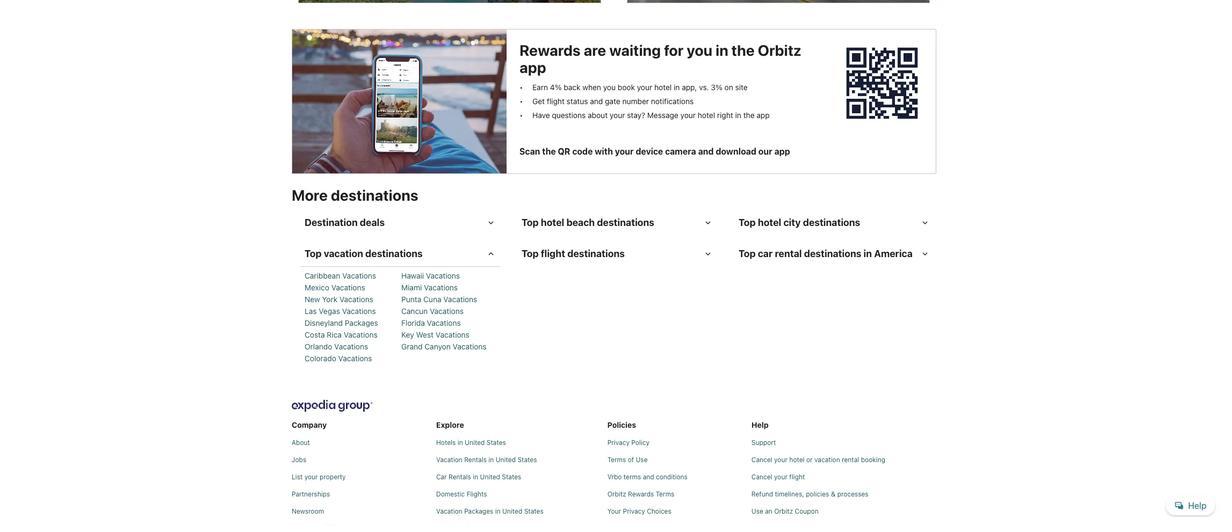 Task type: describe. For each thing, give the bounding box(es) containing it.
vacation for vacation packages in united states
[[436, 508, 463, 516]]

vacations up the miami vacations link
[[426, 272, 460, 281]]

your up cancel your flight
[[774, 457, 788, 465]]

list your property
[[292, 474, 346, 482]]

your down the get flight status and gate number notifications
[[610, 111, 625, 120]]

policies list item
[[608, 417, 748, 517]]

terms of use link
[[608, 457, 748, 465]]

orbitz rewards terms
[[608, 491, 675, 499]]

rewards are waiting for you in the orbitz app region
[[520, 42, 820, 161]]

small image for destination deals
[[486, 218, 496, 228]]

vegas
[[319, 307, 340, 316]]

get flight status and gate number notifications list item
[[520, 97, 811, 107]]

orbitz inside 'link'
[[775, 508, 793, 516]]

destinations inside dropdown button
[[804, 249, 862, 260]]

orlando vacations link
[[305, 343, 399, 352]]

and inside list item
[[590, 97, 603, 106]]

top for top hotel beach destinations
[[522, 217, 539, 229]]

punta cuna vacations las vegas vacations
[[305, 295, 477, 316]]

coupon
[[795, 508, 819, 516]]

top for top car rental destinations in america
[[739, 249, 756, 260]]

vacation inside help list item
[[815, 457, 840, 465]]

our
[[759, 147, 773, 157]]

deals
[[360, 217, 385, 229]]

united for vacation packages in united states
[[503, 508, 523, 516]]

new york vacations link
[[305, 295, 399, 305]]

cuna
[[424, 295, 442, 304]]

app for have questions about your stay? message your hotel right in the app
[[757, 111, 770, 120]]

your privacy choices link
[[608, 508, 748, 517]]

code
[[573, 147, 593, 157]]

vrbo terms and conditions
[[608, 474, 688, 482]]

domestic flights link
[[436, 491, 603, 500]]

list containing company
[[292, 396, 945, 527]]

in right "right"
[[736, 111, 742, 120]]

top for top vacation destinations
[[305, 249, 322, 260]]

notifications
[[651, 97, 694, 106]]

destinations inside "dropdown button"
[[803, 217, 861, 229]]

vacations down the miami vacations link
[[444, 295, 477, 304]]

top hotel beach destinations
[[522, 217, 655, 229]]

america
[[875, 249, 913, 260]]

orbitz inside rewards are waiting for you in the orbitz app
[[758, 42, 802, 59]]

car rentals in united states link
[[436, 474, 603, 482]]

terms
[[624, 474, 641, 482]]

explore
[[436, 421, 464, 430]]

privacy policy
[[608, 439, 650, 447]]

united up 'vacation rentals in united states'
[[465, 439, 485, 447]]

florida
[[401, 319, 425, 328]]

flights
[[467, 491, 487, 499]]

list for explore
[[436, 435, 603, 527]]

list for help
[[752, 435, 945, 517]]

packages inside 'link'
[[464, 508, 494, 516]]

vacations down hawaii vacations link
[[424, 283, 458, 293]]

book
[[618, 83, 635, 92]]

&
[[831, 491, 836, 499]]

disneyland packages link
[[305, 319, 399, 329]]

in right the "hotels"
[[458, 439, 463, 447]]

in up flights
[[473, 474, 478, 482]]

hawaii vacations mexico vacations
[[305, 272, 460, 293]]

for
[[664, 42, 684, 59]]

vs.
[[699, 83, 709, 92]]

hotels in united states link
[[436, 439, 603, 448]]

questions
[[552, 111, 586, 120]]

vacations down new york vacations "link"
[[342, 307, 376, 316]]

on
[[725, 83, 734, 92]]

explore list item
[[436, 417, 603, 527]]

cancel for cancel your hotel or vacation rental booking
[[752, 457, 773, 465]]

scan the qr code with your device camera and download our app
[[520, 147, 790, 157]]

jobs
[[292, 457, 306, 465]]

app inside rewards are waiting for you in the orbitz app
[[520, 59, 546, 77]]

top for top hotel city destinations
[[739, 217, 756, 229]]

earn 4% back when you book your hotel in app, vs. 3% on site list item
[[520, 83, 811, 93]]

top hotel city destinations button
[[733, 211, 937, 236]]

domestic flights
[[436, 491, 487, 499]]

small image for top car rental destinations in america
[[921, 250, 930, 259]]

city
[[784, 217, 801, 229]]

hotel inside earn 4% back when you book your hotel in app, vs. 3% on site list item
[[655, 83, 672, 92]]

las
[[305, 307, 317, 316]]

vacations down costa rica vacations "link"
[[334, 343, 368, 352]]

in inside rewards are waiting for you in the orbitz app
[[716, 42, 729, 59]]

terms inside "link"
[[608, 457, 626, 465]]

key west vacations link
[[401, 331, 496, 340]]

grand canyon vacations colorado vacations
[[305, 343, 487, 364]]

hotel inside cancel your hotel or vacation rental booking link
[[790, 457, 805, 465]]

your up timelines,
[[774, 474, 788, 482]]

qr
[[558, 147, 571, 157]]

rewards inside rewards are waiting for you in the orbitz app
[[520, 42, 581, 59]]

key
[[401, 331, 414, 340]]

app,
[[682, 83, 697, 92]]

flight for get
[[547, 97, 565, 106]]

hawaii
[[401, 272, 424, 281]]

vacation rentals in united states link
[[436, 457, 603, 465]]

list for rewards are waiting for you in the orbitz app
[[520, 77, 820, 121]]

processes
[[838, 491, 869, 499]]

vacation packages in united states
[[436, 508, 544, 516]]

vacations down caribbean vacations link
[[331, 283, 365, 293]]

car
[[436, 474, 447, 482]]

list for policies
[[608, 435, 748, 517]]

states for vacation packages in united states
[[524, 508, 544, 516]]

colorado
[[305, 354, 336, 364]]

more destinations
[[292, 187, 418, 204]]

get flight status and gate number notifications
[[533, 97, 694, 106]]

flight for top
[[541, 249, 565, 260]]

your up number
[[637, 83, 653, 92]]

stay?
[[627, 111, 646, 120]]

top vacation destinations button
[[298, 242, 503, 267]]

top car rental destinations in america
[[739, 249, 913, 260]]

3%
[[711, 83, 723, 92]]

policies
[[608, 421, 636, 430]]

destinations up deals
[[331, 187, 418, 204]]

in inside dropdown button
[[864, 249, 872, 260]]

cancel your flight
[[752, 474, 805, 482]]

timelines,
[[775, 491, 804, 499]]

vacations inside cancun vacations disneyland packages
[[430, 307, 464, 316]]

rica
[[327, 331, 342, 340]]

vacation rentals in united states
[[436, 457, 537, 465]]

united for vacation rentals in united states
[[496, 457, 516, 465]]

punta cuna vacations link
[[401, 295, 496, 305]]

orlando
[[305, 343, 332, 352]]

status
[[567, 97, 588, 106]]

cancel for cancel your flight
[[752, 474, 773, 482]]

list
[[292, 474, 303, 482]]

policy
[[632, 439, 650, 447]]

disneyland
[[305, 319, 343, 328]]

packages inside cancun vacations disneyland packages
[[345, 319, 378, 328]]

vrbo terms and conditions link
[[608, 474, 748, 482]]

list your property link
[[292, 474, 432, 482]]

car rentals in united states
[[436, 474, 522, 482]]

earn
[[533, 83, 548, 92]]

help list item
[[752, 417, 945, 517]]

flight inside help list item
[[790, 474, 805, 482]]

costa
[[305, 331, 325, 340]]

more destinations region
[[285, 181, 943, 377]]

florida vacations link
[[401, 319, 496, 329]]

scan
[[520, 147, 540, 157]]

cancel your hotel or vacation rental booking link
[[752, 457, 945, 465]]

app for scan the qr code with your device camera and download our app
[[775, 147, 790, 157]]

your inside 'link'
[[305, 474, 318, 482]]

small image for top flight destinations
[[704, 250, 713, 259]]

the inside rewards are waiting for you in the orbitz app
[[732, 42, 755, 59]]

new
[[305, 295, 320, 304]]

vacations down mexico vacations link in the bottom of the page
[[340, 295, 374, 304]]

destinations up top flight destinations dropdown button
[[597, 217, 655, 229]]

las vegas vacations link
[[305, 307, 399, 317]]



Task type: locate. For each thing, give the bounding box(es) containing it.
1 vertical spatial packages
[[464, 508, 494, 516]]

you
[[687, 42, 713, 59], [603, 83, 616, 92]]

small image for top hotel city destinations
[[921, 218, 930, 228]]

rewards up 4%
[[520, 42, 581, 59]]

2 horizontal spatial app
[[775, 147, 790, 157]]

1 vertical spatial small image
[[486, 250, 496, 259]]

about
[[588, 111, 608, 120]]

destinations down top hotel city destinations "dropdown button" at the right top of the page
[[804, 249, 862, 260]]

you for for
[[687, 42, 713, 59]]

get
[[533, 97, 545, 106]]

states down vacation rentals in united states link
[[502, 474, 522, 482]]

and
[[590, 97, 603, 106], [698, 147, 714, 157], [643, 474, 654, 482]]

rentals for vacation
[[464, 457, 487, 465]]

0 horizontal spatial use
[[636, 457, 648, 465]]

1 horizontal spatial you
[[687, 42, 713, 59]]

in inside 'link'
[[495, 508, 501, 516]]

rentals up car rentals in united states
[[464, 457, 487, 465]]

grand
[[401, 343, 423, 352]]

are
[[584, 42, 606, 59]]

vacation inside 'link'
[[436, 508, 463, 516]]

united down 'vacation rentals in united states'
[[480, 474, 500, 482]]

0 horizontal spatial rewards
[[520, 42, 581, 59]]

rewards up the your privacy choices
[[628, 491, 654, 499]]

in up 3%
[[716, 42, 729, 59]]

vacations down disneyland packages link
[[344, 331, 378, 340]]

small image inside top vacation destinations dropdown button
[[486, 250, 496, 259]]

you right for at top
[[687, 42, 713, 59]]

colorado vacations link
[[305, 354, 399, 364]]

waiting
[[610, 42, 661, 59]]

in left app,
[[674, 83, 680, 92]]

0 vertical spatial terms
[[608, 457, 626, 465]]

united down domestic flights link
[[503, 508, 523, 516]]

in up car rentals in united states
[[489, 457, 494, 465]]

small image inside destination deals dropdown button
[[486, 218, 496, 228]]

you inside list item
[[603, 83, 616, 92]]

qr code image
[[841, 42, 924, 125]]

you inside rewards are waiting for you in the orbitz app
[[687, 42, 713, 59]]

small image
[[486, 218, 496, 228], [486, 250, 496, 259]]

hotel left or
[[790, 457, 805, 465]]

right
[[717, 111, 734, 120]]

0 horizontal spatial terms
[[608, 457, 626, 465]]

1 horizontal spatial use
[[752, 508, 764, 516]]

miami vacations new york vacations
[[305, 283, 458, 304]]

vacations down florida vacations link
[[436, 331, 470, 340]]

you up the gate
[[603, 83, 616, 92]]

1 vertical spatial rentals
[[449, 474, 471, 482]]

list containing earn 4% back when you book your hotel in app, vs. 3% on site
[[520, 77, 820, 121]]

0 vertical spatial vacation
[[324, 249, 363, 260]]

top inside "dropdown button"
[[739, 217, 756, 229]]

download
[[716, 147, 757, 157]]

states up 'vacation rentals in united states'
[[487, 439, 506, 447]]

0 horizontal spatial packages
[[345, 319, 378, 328]]

vacation up caribbean vacations
[[324, 249, 363, 260]]

hotel left "right"
[[698, 111, 715, 120]]

mexico vacations link
[[305, 283, 399, 293]]

domestic
[[436, 491, 465, 499]]

caribbean vacations
[[305, 272, 376, 281]]

key west vacations orlando vacations
[[305, 331, 470, 352]]

cancel up refund
[[752, 474, 773, 482]]

list containing support
[[752, 435, 945, 517]]

flight inside list item
[[547, 97, 565, 106]]

policies
[[806, 491, 829, 499]]

use an orbitz coupon link
[[752, 508, 945, 517]]

have
[[533, 111, 550, 120]]

1 vertical spatial flight
[[541, 249, 565, 260]]

small image inside top car rental destinations in america dropdown button
[[921, 250, 930, 259]]

0 vertical spatial rentals
[[464, 457, 487, 465]]

have questions about your stay? message your hotel right in the app list item
[[520, 111, 811, 121]]

0 vertical spatial the
[[732, 42, 755, 59]]

choices
[[647, 508, 672, 516]]

refund timelines, policies & processes
[[752, 491, 869, 499]]

or
[[807, 457, 813, 465]]

states down domestic flights link
[[524, 508, 544, 516]]

vacations down the key west vacations link
[[453, 343, 487, 352]]

0 vertical spatial privacy
[[608, 439, 630, 447]]

terms up choices
[[656, 491, 675, 499]]

2 vertical spatial and
[[643, 474, 654, 482]]

rental inside top car rental destinations in america dropdown button
[[775, 249, 802, 260]]

0 horizontal spatial app
[[520, 59, 546, 77]]

hotel inside top hotel beach destinations dropdown button
[[541, 217, 565, 229]]

the right "right"
[[744, 111, 755, 120]]

states for vacation rentals in united states
[[518, 457, 537, 465]]

app up earn in the top of the page
[[520, 59, 546, 77]]

1 horizontal spatial rental
[[842, 457, 860, 465]]

0 horizontal spatial rental
[[775, 249, 802, 260]]

hotel left beach at the top
[[541, 217, 565, 229]]

number
[[623, 97, 649, 106]]

rentals up domestic flights
[[449, 474, 471, 482]]

1 vertical spatial and
[[698, 147, 714, 157]]

1 cancel from the top
[[752, 457, 773, 465]]

1 vertical spatial cancel
[[752, 474, 773, 482]]

1 vacation from the top
[[436, 457, 463, 465]]

1 vertical spatial you
[[603, 83, 616, 92]]

your
[[637, 83, 653, 92], [610, 111, 625, 120], [681, 111, 696, 120], [615, 147, 634, 157], [774, 457, 788, 465], [305, 474, 318, 482], [774, 474, 788, 482]]

company list item
[[292, 417, 432, 527]]

rewards inside policies 'list item'
[[628, 491, 654, 499]]

united
[[465, 439, 485, 447], [496, 457, 516, 465], [480, 474, 500, 482], [503, 508, 523, 516]]

rental inside cancel your hotel or vacation rental booking link
[[842, 457, 860, 465]]

terms of use
[[608, 457, 648, 465]]

top for top flight destinations
[[522, 249, 539, 260]]

message
[[648, 111, 679, 120]]

hotel inside have questions about your stay? message your hotel right in the app list item
[[698, 111, 715, 120]]

2 vertical spatial flight
[[790, 474, 805, 482]]

top vacation destinations
[[305, 249, 423, 260]]

florida vacations costa rica vacations
[[305, 319, 461, 340]]

1 vertical spatial rental
[[842, 457, 860, 465]]

2 vertical spatial app
[[775, 147, 790, 157]]

united inside 'link'
[[503, 508, 523, 516]]

small image inside top hotel city destinations "dropdown button"
[[921, 218, 930, 228]]

small image for top hotel beach destinations
[[704, 218, 713, 228]]

rental down support link
[[842, 457, 860, 465]]

destinations up hawaii
[[365, 249, 423, 260]]

vacation down the "hotels"
[[436, 457, 463, 465]]

states for car rentals in united states
[[502, 474, 522, 482]]

1 horizontal spatial and
[[643, 474, 654, 482]]

1 horizontal spatial terms
[[656, 491, 675, 499]]

and inside policies 'list item'
[[643, 474, 654, 482]]

destinations
[[331, 187, 418, 204], [597, 217, 655, 229], [803, 217, 861, 229], [365, 249, 423, 260], [568, 249, 625, 260], [804, 249, 862, 260]]

1 vertical spatial use
[[752, 508, 764, 516]]

top
[[522, 217, 539, 229], [739, 217, 756, 229], [305, 249, 322, 260], [522, 249, 539, 260], [739, 249, 756, 260]]

1 horizontal spatial packages
[[464, 508, 494, 516]]

1 vertical spatial rewards
[[628, 491, 654, 499]]

0 vertical spatial flight
[[547, 97, 565, 106]]

vacations down orlando vacations link
[[338, 354, 372, 364]]

an
[[765, 508, 773, 516]]

vacation right or
[[815, 457, 840, 465]]

vacation inside dropdown button
[[324, 249, 363, 260]]

united for car rentals in united states
[[480, 474, 500, 482]]

caribbean
[[305, 272, 340, 281]]

list containing privacy policy
[[608, 435, 748, 517]]

1 horizontal spatial rewards
[[628, 491, 654, 499]]

2 vertical spatial the
[[542, 147, 556, 157]]

destination deals
[[305, 217, 385, 229]]

york
[[322, 295, 338, 304]]

privacy down 'orbitz rewards terms'
[[623, 508, 645, 516]]

use inside "link"
[[636, 457, 648, 465]]

hotel up get flight status and gate number notifications list item
[[655, 83, 672, 92]]

destination
[[305, 217, 358, 229]]

small image
[[704, 218, 713, 228], [921, 218, 930, 228], [704, 250, 713, 259], [921, 250, 930, 259]]

your down notifications
[[681, 111, 696, 120]]

your right with
[[615, 147, 634, 157]]

vacation
[[436, 457, 463, 465], [436, 508, 463, 516]]

orbitz inside policies 'list item'
[[608, 491, 626, 499]]

1 vertical spatial vacation
[[436, 508, 463, 516]]

0 vertical spatial cancel
[[752, 457, 773, 465]]

small image inside top flight destinations dropdown button
[[704, 250, 713, 259]]

small image inside top hotel beach destinations dropdown button
[[704, 218, 713, 228]]

help
[[752, 421, 769, 430]]

in down domestic flights link
[[495, 508, 501, 516]]

1 horizontal spatial vacation
[[815, 457, 840, 465]]

list containing hotels in united states
[[436, 435, 603, 527]]

company
[[292, 421, 327, 430]]

flight down 4%
[[547, 97, 565, 106]]

booking
[[861, 457, 886, 465]]

canyon
[[425, 343, 451, 352]]

the left qr
[[542, 147, 556, 157]]

vacation packages in united states link
[[436, 508, 603, 517]]

0 horizontal spatial you
[[603, 83, 616, 92]]

states inside 'link'
[[524, 508, 544, 516]]

mexico
[[305, 283, 329, 293]]

app inside list item
[[757, 111, 770, 120]]

rewards are waiting for you in the orbitz app
[[520, 42, 802, 77]]

hotel
[[655, 83, 672, 92], [698, 111, 715, 120], [541, 217, 565, 229], [758, 217, 782, 229], [790, 457, 805, 465]]

in left 'america'
[[864, 249, 872, 260]]

use right the of
[[636, 457, 648, 465]]

rental right "car" on the right
[[775, 249, 802, 260]]

0 vertical spatial orbitz
[[758, 42, 802, 59]]

1 vertical spatial vacation
[[815, 457, 840, 465]]

0 vertical spatial and
[[590, 97, 603, 106]]

and up the about
[[590, 97, 603, 106]]

you for when
[[603, 83, 616, 92]]

privacy down policies
[[608, 439, 630, 447]]

0 horizontal spatial and
[[590, 97, 603, 106]]

top inside dropdown button
[[739, 249, 756, 260]]

list
[[520, 77, 820, 121], [292, 396, 945, 527], [292, 435, 432, 527], [436, 435, 603, 527], [608, 435, 748, 517], [752, 435, 945, 517]]

states down hotels in united states link
[[518, 457, 537, 465]]

app up our
[[757, 111, 770, 120]]

vacations down cancun vacations "link"
[[427, 319, 461, 328]]

use inside 'link'
[[752, 508, 764, 516]]

0 vertical spatial small image
[[486, 218, 496, 228]]

flight down top hotel beach destinations
[[541, 249, 565, 260]]

and right camera
[[698, 147, 714, 157]]

privacy policy link
[[608, 439, 748, 448]]

and right terms in the bottom of the page
[[643, 474, 654, 482]]

the inside list item
[[744, 111, 755, 120]]

2 cancel from the top
[[752, 474, 773, 482]]

cancel down support
[[752, 457, 773, 465]]

2 vacation from the top
[[436, 508, 463, 516]]

app
[[520, 59, 546, 77], [757, 111, 770, 120], [775, 147, 790, 157]]

jobs link
[[292, 457, 432, 465]]

flight inside dropdown button
[[541, 249, 565, 260]]

cancun vacations disneyland packages
[[305, 307, 464, 328]]

conditions
[[656, 474, 688, 482]]

partnerships link
[[292, 491, 432, 500]]

united down hotels in united states link
[[496, 457, 516, 465]]

about
[[292, 439, 310, 447]]

vacation down 'domestic'
[[436, 508, 463, 516]]

rental
[[775, 249, 802, 260], [842, 457, 860, 465]]

destinations down top hotel beach destinations
[[568, 249, 625, 260]]

orbitz rewards terms link
[[608, 491, 748, 500]]

miami vacations link
[[401, 283, 496, 293]]

packages down flights
[[464, 508, 494, 516]]

app right our
[[775, 147, 790, 157]]

0 vertical spatial app
[[520, 59, 546, 77]]

use left an
[[752, 508, 764, 516]]

rentals for car
[[449, 474, 471, 482]]

punta
[[401, 295, 422, 304]]

property
[[320, 474, 346, 482]]

packages down las vegas vacations "link" at the bottom left of the page
[[345, 319, 378, 328]]

top flight destinations
[[522, 249, 625, 260]]

0 vertical spatial rental
[[775, 249, 802, 260]]

the
[[732, 42, 755, 59], [744, 111, 755, 120], [542, 147, 556, 157]]

0 vertical spatial packages
[[345, 319, 378, 328]]

destinations up top car rental destinations in america dropdown button
[[803, 217, 861, 229]]

0 vertical spatial vacation
[[436, 457, 463, 465]]

1 vertical spatial privacy
[[623, 508, 645, 516]]

list containing about
[[292, 435, 432, 527]]

terms left the of
[[608, 457, 626, 465]]

1 vertical spatial terms
[[656, 491, 675, 499]]

0 vertical spatial you
[[687, 42, 713, 59]]

small image for top vacation destinations
[[486, 250, 496, 259]]

2 small image from the top
[[486, 250, 496, 259]]

list for company
[[292, 435, 432, 527]]

caribbean vacations link
[[305, 272, 399, 281]]

the up site at the top right
[[732, 42, 755, 59]]

expedia group logo image
[[292, 401, 372, 412]]

1 vertical spatial app
[[757, 111, 770, 120]]

vacations down punta cuna vacations link
[[430, 307, 464, 316]]

hotels
[[436, 439, 456, 447]]

2 horizontal spatial and
[[698, 147, 714, 157]]

0 vertical spatial rewards
[[520, 42, 581, 59]]

hotel left the city
[[758, 217, 782, 229]]

vrbo
[[608, 474, 622, 482]]

your right the list
[[305, 474, 318, 482]]

newsroom link
[[292, 508, 432, 517]]

vacation for vacation rentals in united states
[[436, 457, 463, 465]]

camera
[[665, 147, 696, 157]]

0 horizontal spatial vacation
[[324, 249, 363, 260]]

0 vertical spatial use
[[636, 457, 648, 465]]

1 horizontal spatial app
[[757, 111, 770, 120]]

hotel inside top hotel city destinations "dropdown button"
[[758, 217, 782, 229]]

use
[[636, 457, 648, 465], [752, 508, 764, 516]]

1 vertical spatial orbitz
[[608, 491, 626, 499]]

2 vertical spatial orbitz
[[775, 508, 793, 516]]

your
[[608, 508, 621, 516]]

1 vertical spatial the
[[744, 111, 755, 120]]

1 small image from the top
[[486, 218, 496, 228]]

vacations up mexico vacations link in the bottom of the page
[[342, 272, 376, 281]]

about link
[[292, 439, 432, 448]]

flight up timelines,
[[790, 474, 805, 482]]

newsroom
[[292, 508, 324, 516]]

back
[[564, 83, 581, 92]]



Task type: vqa. For each thing, say whether or not it's contained in the screenshot.
Groups
no



